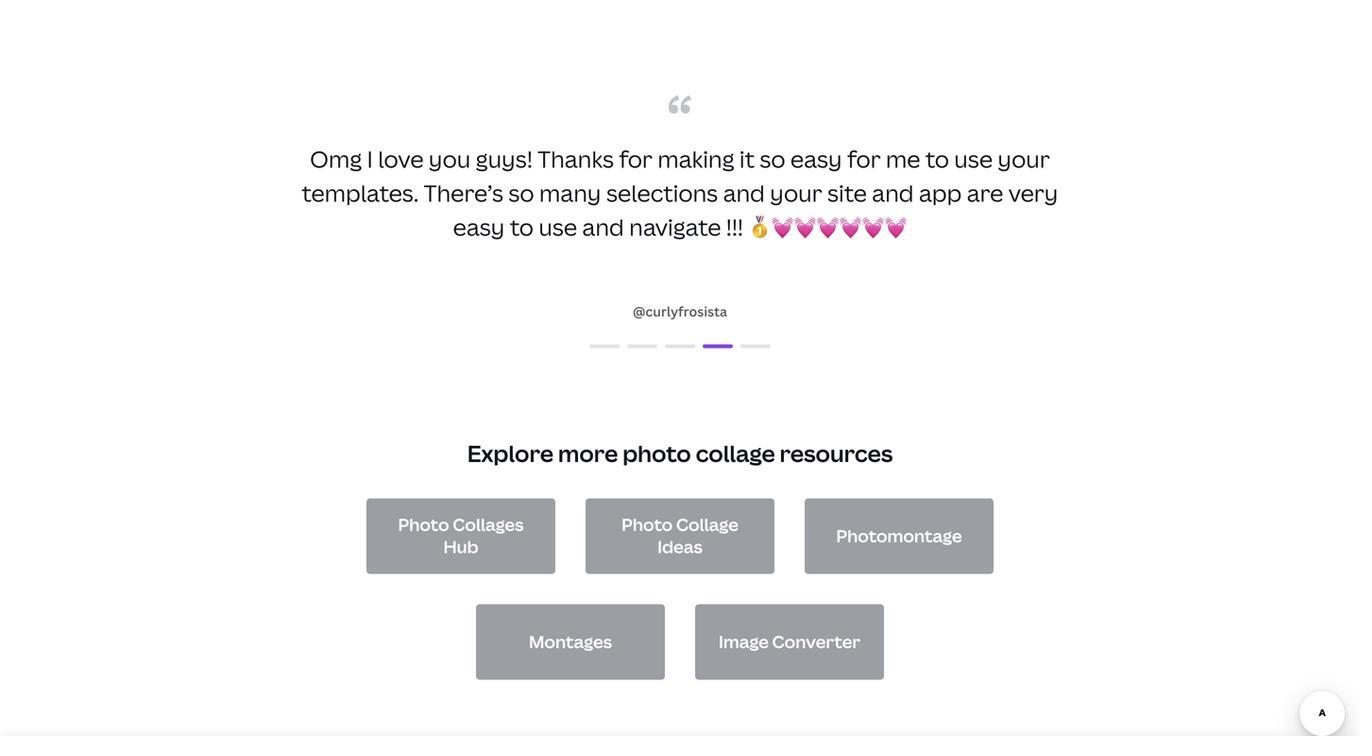 Task type: describe. For each thing, give the bounding box(es) containing it.
many
[[539, 177, 601, 208]]

site
[[828, 177, 867, 208]]

1 horizontal spatial so
[[760, 143, 786, 174]]

image converter
[[719, 630, 861, 653]]

photomontage
[[837, 524, 962, 547]]

photo collage ideas link
[[586, 498, 775, 574]]

!!!
[[726, 211, 744, 242]]

0 vertical spatial use
[[955, 143, 993, 174]]

1 horizontal spatial easy
[[791, 143, 843, 174]]

montages
[[529, 630, 612, 653]]

1 vertical spatial use
[[539, 211, 577, 242]]

photomontage link
[[805, 498, 994, 574]]

guys!
[[476, 143, 533, 174]]

photo
[[623, 438, 691, 468]]

converter
[[772, 630, 861, 653]]

0 vertical spatial your
[[998, 143, 1050, 174]]

@curlyfrosista
[[633, 302, 727, 320]]

selections
[[607, 177, 718, 208]]

collage
[[696, 438, 775, 468]]

more
[[558, 438, 618, 468]]

1 vertical spatial so
[[509, 177, 534, 208]]

1 vertical spatial to
[[510, 211, 534, 242]]

0 horizontal spatial and
[[582, 211, 624, 242]]

quotation mark image
[[669, 95, 692, 114]]

omg
[[310, 143, 362, 174]]

very
[[1009, 177, 1059, 208]]

select a quotation tab list
[[283, 335, 1077, 357]]

photo for hub
[[398, 513, 449, 536]]

1 horizontal spatial and
[[723, 177, 765, 208]]

navigate
[[629, 211, 721, 242]]

photo for ideas
[[622, 513, 673, 536]]

hub
[[444, 535, 479, 558]]

it
[[740, 143, 755, 174]]

collages
[[453, 513, 524, 536]]



Task type: vqa. For each thing, say whether or not it's contained in the screenshot.
easy
yes



Task type: locate. For each thing, give the bounding box(es) containing it.
image
[[719, 630, 769, 653]]

easy up site
[[791, 143, 843, 174]]

0 vertical spatial easy
[[791, 143, 843, 174]]

explore more photo collage resources
[[467, 438, 893, 468]]

for
[[619, 143, 653, 174], [848, 143, 881, 174]]

image converter link
[[695, 604, 884, 680]]

app
[[919, 177, 962, 208]]

for up selections
[[619, 143, 653, 174]]

collage
[[676, 513, 739, 536]]

explore
[[467, 438, 554, 468]]

1 horizontal spatial to
[[926, 143, 949, 174]]

ideas
[[658, 535, 703, 558]]

1 horizontal spatial your
[[998, 143, 1050, 174]]

2 photo from the left
[[622, 513, 673, 536]]

0 horizontal spatial your
[[770, 177, 823, 208]]

1 photo from the left
[[398, 513, 449, 536]]

1 horizontal spatial for
[[848, 143, 881, 174]]

photo collages hub link
[[367, 498, 556, 574]]

photo inside photo collages hub
[[398, 513, 449, 536]]

to up app
[[926, 143, 949, 174]]

1 for from the left
[[619, 143, 653, 174]]

so right it on the top of the page
[[760, 143, 786, 174]]

and down it on the top of the page
[[723, 177, 765, 208]]

montages link
[[476, 604, 665, 680]]

resources
[[780, 438, 893, 468]]

0 horizontal spatial easy
[[453, 211, 505, 242]]

photo left collages in the left bottom of the page
[[398, 513, 449, 536]]

1 horizontal spatial use
[[955, 143, 993, 174]]

easy down there's
[[453, 211, 505, 242]]

you
[[429, 143, 471, 174]]

your up 🥇💓💓💓💓💓💓
[[770, 177, 823, 208]]

me
[[886, 143, 921, 174]]

photo left collage
[[622, 513, 673, 536]]

2 for from the left
[[848, 143, 881, 174]]

so down guys!
[[509, 177, 534, 208]]

templates.
[[302, 177, 419, 208]]

use
[[955, 143, 993, 174], [539, 211, 577, 242]]

photo collages hub
[[398, 513, 524, 558]]

to down guys!
[[510, 211, 534, 242]]

there's
[[424, 177, 504, 208]]

use down many
[[539, 211, 577, 242]]

0 vertical spatial to
[[926, 143, 949, 174]]

and
[[723, 177, 765, 208], [872, 177, 914, 208], [582, 211, 624, 242]]

photo inside photo collage ideas
[[622, 513, 673, 536]]

1 vertical spatial easy
[[453, 211, 505, 242]]

photo
[[398, 513, 449, 536], [622, 513, 673, 536]]

2 horizontal spatial and
[[872, 177, 914, 208]]

easy
[[791, 143, 843, 174], [453, 211, 505, 242]]

1 vertical spatial your
[[770, 177, 823, 208]]

photo collage ideas
[[622, 513, 739, 558]]

i
[[367, 143, 373, 174]]

0 horizontal spatial for
[[619, 143, 653, 174]]

0 horizontal spatial to
[[510, 211, 534, 242]]

are
[[967, 177, 1004, 208]]

thanks
[[538, 143, 614, 174]]

0 horizontal spatial photo
[[398, 513, 449, 536]]

making
[[658, 143, 735, 174]]

and down many
[[582, 211, 624, 242]]

1 horizontal spatial photo
[[622, 513, 673, 536]]

0 vertical spatial so
[[760, 143, 786, 174]]

so
[[760, 143, 786, 174], [509, 177, 534, 208]]

and down me
[[872, 177, 914, 208]]

use up are
[[955, 143, 993, 174]]

to
[[926, 143, 949, 174], [510, 211, 534, 242]]

omg i love you guys! thanks for making it so easy for me to use your templates. there's so many selections and your site and app are very easy to use and navigate !!! 🥇💓💓💓💓💓💓
[[302, 143, 1059, 242]]

love
[[378, 143, 424, 174]]

0 horizontal spatial use
[[539, 211, 577, 242]]

🥇💓💓💓💓💓💓
[[749, 211, 907, 242]]

for up site
[[848, 143, 881, 174]]

your up very in the top of the page
[[998, 143, 1050, 174]]

0 horizontal spatial so
[[509, 177, 534, 208]]

your
[[998, 143, 1050, 174], [770, 177, 823, 208]]



